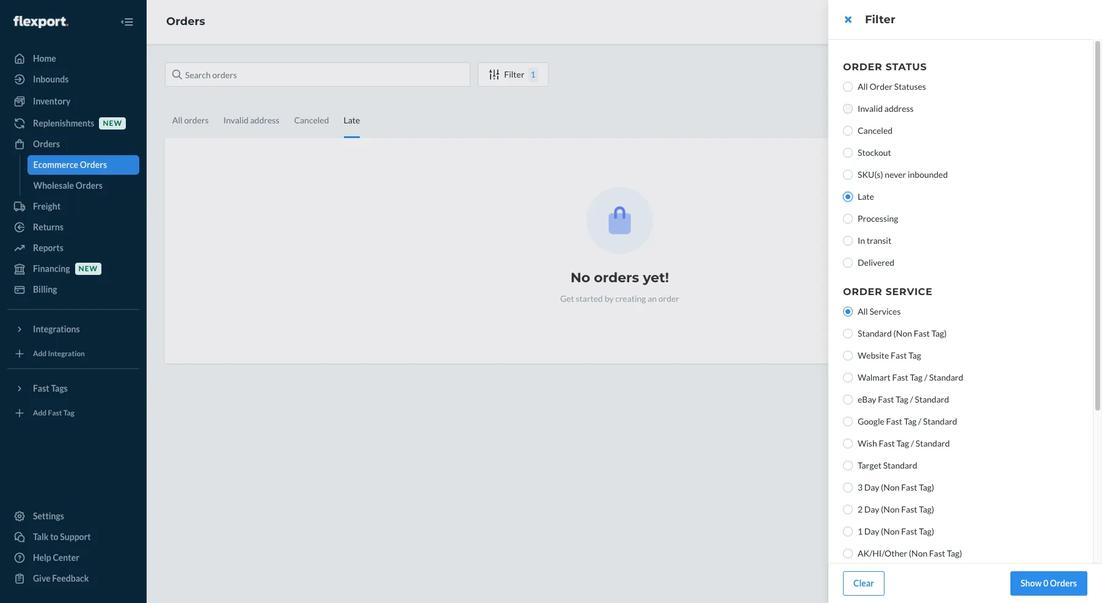 Task type: vqa. For each thing, say whether or not it's contained in the screenshot.
Late
yes



Task type: describe. For each thing, give the bounding box(es) containing it.
fast right ebay
[[878, 394, 894, 404]]

(non for 2 day (non fast tag)
[[881, 504, 900, 514]]

all for order status
[[858, 81, 868, 92]]

tag for website
[[909, 350, 921, 360]]

fast up the website fast tag
[[914, 328, 930, 338]]

order service
[[843, 286, 933, 298]]

fast up ak/hi/other (non fast tag)
[[901, 526, 917, 536]]

close image
[[845, 15, 851, 24]]

fast right wish
[[879, 438, 895, 448]]

walmart fast tag / standard
[[858, 372, 963, 382]]

ak/hi/other
[[858, 548, 907, 558]]

tag for google
[[904, 416, 917, 426]]

order status
[[843, 61, 927, 73]]

3
[[858, 482, 863, 492]]

canceled
[[858, 125, 893, 136]]

show 0 orders
[[1021, 578, 1077, 588]]

1 day (non fast tag)
[[858, 526, 934, 536]]

show
[[1021, 578, 1042, 588]]

2 day (non fast tag)
[[858, 504, 934, 514]]

late
[[858, 191, 874, 202]]

transit
[[867, 235, 891, 246]]

standard for walmart fast tag / standard
[[929, 372, 963, 382]]

ak/hi/other (non fast tag)
[[858, 548, 962, 558]]

(non for 3 day (non fast tag)
[[881, 482, 900, 492]]

invalid address
[[858, 103, 914, 114]]

/ for ebay
[[910, 394, 913, 404]]

standard down wish fast tag / standard
[[883, 460, 917, 470]]

tag for ebay
[[896, 394, 908, 404]]

2
[[858, 504, 863, 514]]

all order statuses
[[858, 81, 926, 92]]

filter
[[865, 13, 895, 26]]

show 0 orders button
[[1010, 571, 1087, 596]]

wish
[[858, 438, 877, 448]]

tag) for 2 day (non fast tag)
[[919, 504, 934, 514]]

/ for wish
[[911, 438, 914, 448]]

day for 3
[[864, 482, 879, 492]]

never
[[885, 169, 906, 180]]

services
[[870, 306, 901, 316]]

website fast tag
[[858, 350, 921, 360]]

order for service
[[843, 286, 883, 298]]

google
[[858, 416, 885, 426]]

tag for wish
[[897, 438, 909, 448]]

in transit
[[858, 235, 891, 246]]

0
[[1043, 578, 1048, 588]]



Task type: locate. For each thing, give the bounding box(es) containing it.
tag) for 3 day (non fast tag)
[[919, 482, 934, 492]]

fast
[[914, 328, 930, 338], [891, 350, 907, 360], [892, 372, 908, 382], [878, 394, 894, 404], [886, 416, 902, 426], [879, 438, 895, 448], [901, 482, 917, 492], [901, 504, 917, 514], [901, 526, 917, 536], [929, 548, 945, 558]]

all
[[858, 81, 868, 92], [858, 306, 868, 316]]

/ up wish fast tag / standard
[[918, 416, 922, 426]]

tag down 'google fast tag / standard' on the right bottom of page
[[897, 438, 909, 448]]

standard up ebay fast tag / standard
[[929, 372, 963, 382]]

/ up ebay fast tag / standard
[[924, 372, 928, 382]]

order
[[843, 61, 883, 73], [870, 81, 893, 92], [843, 286, 883, 298]]

1 vertical spatial all
[[858, 306, 868, 316]]

day right 3
[[864, 482, 879, 492]]

standard
[[858, 328, 892, 338], [929, 372, 963, 382], [915, 394, 949, 404], [923, 416, 957, 426], [916, 438, 950, 448], [883, 460, 917, 470]]

(non down 3 day (non fast tag)
[[881, 504, 900, 514]]

fast up 2 day (non fast tag)
[[901, 482, 917, 492]]

website
[[858, 350, 889, 360]]

day for 1
[[864, 526, 879, 536]]

fast down standard (non fast tag)
[[891, 350, 907, 360]]

standard for ebay fast tag / standard
[[915, 394, 949, 404]]

3 day (non fast tag)
[[858, 482, 934, 492]]

address
[[885, 103, 914, 114]]

service
[[886, 286, 933, 298]]

order for status
[[843, 61, 883, 73]]

fast down 3 day (non fast tag)
[[901, 504, 917, 514]]

walmart
[[858, 372, 891, 382]]

ebay
[[858, 394, 876, 404]]

1 all from the top
[[858, 81, 868, 92]]

clear button
[[843, 571, 884, 596]]

all left services
[[858, 306, 868, 316]]

/
[[924, 372, 928, 382], [910, 394, 913, 404], [918, 416, 922, 426], [911, 438, 914, 448]]

delivered
[[858, 257, 895, 268]]

all services
[[858, 306, 901, 316]]

target standard
[[858, 460, 917, 470]]

order down order status
[[870, 81, 893, 92]]

2 all from the top
[[858, 306, 868, 316]]

1 vertical spatial order
[[870, 81, 893, 92]]

1
[[858, 526, 863, 536]]

(non
[[894, 328, 912, 338], [881, 482, 900, 492], [881, 504, 900, 514], [881, 526, 900, 536], [909, 548, 928, 558]]

stockout
[[858, 147, 891, 158]]

0 vertical spatial order
[[843, 61, 883, 73]]

in
[[858, 235, 865, 246]]

inbounded
[[908, 169, 948, 180]]

/ for google
[[918, 416, 922, 426]]

2 day from the top
[[864, 504, 879, 514]]

tag for walmart
[[910, 372, 923, 382]]

standard down 'google fast tag / standard' on the right bottom of page
[[916, 438, 950, 448]]

fast right the google
[[886, 416, 902, 426]]

day for 2
[[864, 504, 879, 514]]

standard for google fast tag / standard
[[923, 416, 957, 426]]

order up the all order statuses
[[843, 61, 883, 73]]

/ down walmart fast tag / standard
[[910, 394, 913, 404]]

None radio
[[843, 104, 853, 114], [843, 170, 853, 180], [843, 192, 853, 202], [843, 307, 853, 316], [843, 329, 853, 338], [843, 351, 853, 360], [843, 395, 853, 404], [843, 439, 853, 448], [843, 461, 853, 470], [843, 483, 853, 492], [843, 527, 853, 536], [843, 104, 853, 114], [843, 170, 853, 180], [843, 192, 853, 202], [843, 307, 853, 316], [843, 329, 853, 338], [843, 351, 853, 360], [843, 395, 853, 404], [843, 439, 853, 448], [843, 461, 853, 470], [843, 483, 853, 492], [843, 527, 853, 536]]

1 day from the top
[[864, 482, 879, 492]]

google fast tag / standard
[[858, 416, 957, 426]]

standard for wish fast tag / standard
[[916, 438, 950, 448]]

standard (non fast tag)
[[858, 328, 947, 338]]

statuses
[[894, 81, 926, 92]]

sku(s)
[[858, 169, 883, 180]]

day right the 1
[[864, 526, 879, 536]]

tag up ebay fast tag / standard
[[910, 372, 923, 382]]

all up invalid
[[858, 81, 868, 92]]

day
[[864, 482, 879, 492], [864, 504, 879, 514], [864, 526, 879, 536]]

clear
[[853, 578, 874, 588]]

(non up the website fast tag
[[894, 328, 912, 338]]

wish fast tag / standard
[[858, 438, 950, 448]]

order up "all services"
[[843, 286, 883, 298]]

standard down walmart fast tag / standard
[[915, 394, 949, 404]]

2 vertical spatial day
[[864, 526, 879, 536]]

3 day from the top
[[864, 526, 879, 536]]

sku(s) never inbounded
[[858, 169, 948, 180]]

status
[[886, 61, 927, 73]]

day right 2
[[864, 504, 879, 514]]

standard up website on the bottom of the page
[[858, 328, 892, 338]]

standard up wish fast tag / standard
[[923, 416, 957, 426]]

(non down 2 day (non fast tag)
[[881, 526, 900, 536]]

processing
[[858, 213, 898, 224]]

tag)
[[932, 328, 947, 338], [919, 482, 934, 492], [919, 504, 934, 514], [919, 526, 934, 536], [947, 548, 962, 558]]

(non down target standard
[[881, 482, 900, 492]]

(non for 1 day (non fast tag)
[[881, 526, 900, 536]]

target
[[858, 460, 882, 470]]

invalid
[[858, 103, 883, 114]]

fast up ebay fast tag / standard
[[892, 372, 908, 382]]

tag up 'google fast tag / standard' on the right bottom of page
[[896, 394, 908, 404]]

ebay fast tag / standard
[[858, 394, 949, 404]]

tag up walmart fast tag / standard
[[909, 350, 921, 360]]

1 vertical spatial day
[[864, 504, 879, 514]]

orders
[[1050, 578, 1077, 588]]

tag up wish fast tag / standard
[[904, 416, 917, 426]]

fast down 1 day (non fast tag)
[[929, 548, 945, 558]]

2 vertical spatial order
[[843, 286, 883, 298]]

0 vertical spatial all
[[858, 81, 868, 92]]

(non down 1 day (non fast tag)
[[909, 548, 928, 558]]

/ down 'google fast tag / standard' on the right bottom of page
[[911, 438, 914, 448]]

/ for walmart
[[924, 372, 928, 382]]

tag) for 1 day (non fast tag)
[[919, 526, 934, 536]]

None radio
[[843, 82, 853, 92], [843, 126, 853, 136], [843, 148, 853, 158], [843, 214, 853, 224], [843, 236, 853, 246], [843, 258, 853, 268], [843, 373, 853, 382], [843, 417, 853, 426], [843, 505, 853, 514], [843, 549, 853, 558], [843, 82, 853, 92], [843, 126, 853, 136], [843, 148, 853, 158], [843, 214, 853, 224], [843, 236, 853, 246], [843, 258, 853, 268], [843, 373, 853, 382], [843, 417, 853, 426], [843, 505, 853, 514], [843, 549, 853, 558]]

all for order service
[[858, 306, 868, 316]]

tag
[[909, 350, 921, 360], [910, 372, 923, 382], [896, 394, 908, 404], [904, 416, 917, 426], [897, 438, 909, 448]]

0 vertical spatial day
[[864, 482, 879, 492]]



